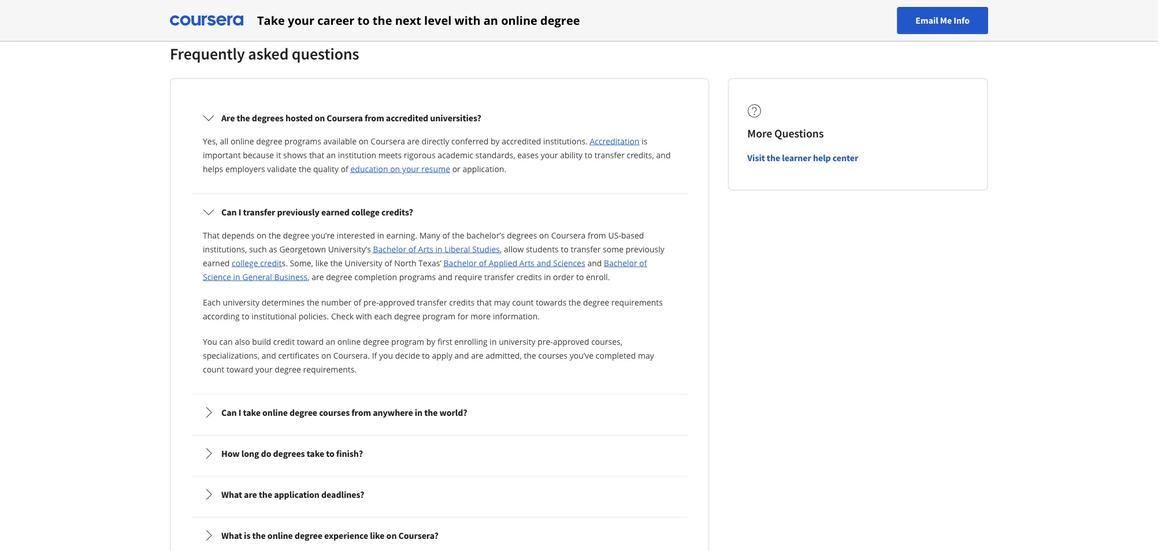 Task type: vqa. For each thing, say whether or not it's contained in the screenshot.
YOU CAN ALSO BUILD CREDIT TOWARD AN ONLINE DEGREE PROGRAM BY FIRST ENROLLING IN UNIVERSITY PRE-APPROVED COURSES, SPECIALIZATIONS, AND CERTIFICATES ON COURSERA. IF YOU DECIDE TO APPLY AND ARE ADMITTED, THE COURSES YOU'VE COMPLETED MAY COUNT TOWARD YOUR DEGREE REQUIREMENTS.
yes



Task type: describe. For each thing, give the bounding box(es) containing it.
, are degree completion programs and require transfer credits in order to enroll.
[[308, 271, 610, 282]]

pre- inside you can also build credit toward an online degree program by first enrolling in university pre-approved courses, specializations, and certificates on coursera. if you decide to apply and are admitted, the courses you've completed may count toward your degree requirements.
[[538, 336, 553, 347]]

that depends on the degree you're interested in earning. many of the bachelor's degrees on coursera from us-based institutions, such as georgetown university's
[[203, 230, 644, 255]]

liberal
[[445, 244, 470, 255]]

coursera image
[[170, 11, 243, 30]]

that inside the "is important because it shows that an institution meets rigorous academic standards, eases your ability to transfer credits, and helps employers validate the quality of"
[[309, 149, 324, 160]]

university inside each university determines the number of pre-approved transfer credits that may count towards the degree requirements according to institutional policies. check with each degree program for more information.
[[223, 297, 260, 308]]

can i transfer previously earned college credits? button
[[194, 196, 686, 228]]

, for are
[[308, 271, 310, 282]]

0 vertical spatial take
[[243, 407, 261, 419]]

1 horizontal spatial toward
[[297, 336, 324, 347]]

what is the online degree experience like on coursera? button
[[194, 520, 686, 552]]

in left order
[[544, 271, 551, 282]]

each
[[374, 311, 392, 322]]

bachelor of arts in liberal studies link
[[373, 244, 500, 255]]

first
[[438, 336, 452, 347]]

what for what are the application deadlines?
[[221, 489, 242, 501]]

more
[[748, 126, 772, 141]]

earned inside , allow students to transfer some previously earned
[[203, 258, 230, 269]]

career
[[318, 12, 355, 28]]

ability
[[560, 149, 583, 160]]

0 vertical spatial credits
[[517, 271, 542, 282]]

1 horizontal spatial coursera
[[371, 136, 405, 147]]

and inside the "is important because it shows that an institution meets rigorous academic standards, eases your ability to transfer credits, and helps employers validate the quality of"
[[656, 149, 671, 160]]

completion
[[355, 271, 397, 282]]

in inside that depends on the degree you're interested in earning. many of the bachelor's degrees on coursera from us-based institutions, such as georgetown university's
[[377, 230, 384, 241]]

is inside the "is important because it shows that an institution meets rigorous academic standards, eases your ability to transfer credits, and helps employers validate the quality of"
[[642, 136, 648, 147]]

many
[[420, 230, 440, 241]]

students
[[526, 244, 559, 255]]

with inside each university determines the number of pre-approved transfer credits that may count towards the degree requirements according to institutional policies. check with each degree program for more information.
[[356, 311, 372, 322]]

order
[[553, 271, 574, 282]]

world?
[[440, 407, 467, 419]]

some
[[603, 244, 624, 255]]

institutional
[[252, 311, 297, 322]]

questions
[[775, 126, 824, 141]]

requirements.
[[303, 364, 357, 375]]

visit
[[748, 152, 765, 164]]

your down rigorous
[[402, 163, 420, 174]]

may inside each university determines the number of pre-approved transfer credits that may count towards the degree requirements according to institutional policies. check with each degree program for more information.
[[494, 297, 510, 308]]

such
[[249, 244, 267, 255]]

institutions,
[[203, 244, 247, 255]]

earning.
[[387, 230, 417, 241]]

all
[[220, 136, 229, 147]]

coursera?
[[399, 530, 439, 542]]

of inside bachelor of science in general business
[[640, 258, 647, 269]]

bachelor of science in general business link
[[203, 258, 647, 282]]

are
[[221, 112, 235, 124]]

helps
[[203, 163, 223, 174]]

of inside that depends on the degree you're interested in earning. many of the bachelor's degrees on coursera from us-based institutions, such as georgetown university's
[[442, 230, 450, 241]]

may inside you can also build credit toward an online degree program by first enrolling in university pre-approved courses, specializations, and certificates on coursera. if you decide to apply and are admitted, the courses you've completed may count toward your degree requirements.
[[638, 350, 654, 361]]

are inside you can also build credit toward an online degree program by first enrolling in university pre-approved courses, specializations, and certificates on coursera. if you decide to apply and are admitted, the courses you've completed may count toward your degree requirements.
[[471, 350, 484, 361]]

transfer inside the "is important because it shows that an institution meets rigorous academic standards, eases your ability to transfer credits, and helps employers validate the quality of"
[[595, 149, 625, 160]]

decide
[[395, 350, 420, 361]]

count inside each university determines the number of pre-approved transfer credits that may count towards the degree requirements according to institutional policies. check with each degree program for more information.
[[512, 297, 534, 308]]

and down enrolling
[[455, 350, 469, 361]]

the inside are the degrees hosted on coursera from accredited universities? dropdown button
[[237, 112, 250, 124]]

are inside dropdown button
[[244, 489, 257, 501]]

as
[[269, 244, 277, 255]]

college credit link
[[232, 258, 282, 269]]

or
[[452, 163, 461, 174]]

your right "take"
[[288, 12, 315, 28]]

list inside frequently asked questions element
[[190, 98, 690, 552]]

0 horizontal spatial toward
[[227, 364, 253, 375]]

completed
[[596, 350, 636, 361]]

build
[[252, 336, 271, 347]]

coursera.
[[333, 350, 370, 361]]

universities?
[[430, 112, 481, 124]]

the inside what are the application deadlines? dropdown button
[[259, 489, 272, 501]]

degree inside "dropdown button"
[[295, 530, 323, 542]]

1 horizontal spatial arts
[[520, 258, 535, 269]]

hosted
[[286, 112, 313, 124]]

anywhere
[[373, 407, 413, 419]]

0 horizontal spatial arts
[[418, 244, 433, 255]]

university
[[345, 258, 383, 269]]

email me info button
[[897, 7, 989, 34]]

can for can i take online degree courses from anywhere in the world?
[[221, 407, 237, 419]]

degree inside dropdown button
[[290, 407, 317, 419]]

deadlines?
[[321, 489, 364, 501]]

2 vertical spatial degrees
[[273, 448, 305, 460]]

online inside dropdown button
[[262, 407, 288, 419]]

are the degrees hosted on coursera from accredited universities? button
[[194, 102, 686, 134]]

and down the texas'
[[438, 271, 453, 282]]

policies.
[[299, 311, 329, 322]]

admitted,
[[486, 350, 522, 361]]

can i take online degree courses from anywhere in the world? button
[[194, 397, 686, 429]]

approved inside each university determines the number of pre-approved transfer credits that may count towards the degree requirements according to institutional policies. check with each degree program for more information.
[[379, 297, 415, 308]]

me
[[940, 15, 952, 26]]

depends
[[222, 230, 255, 241]]

bachelor for business
[[604, 258, 637, 269]]

an for rigorous
[[327, 149, 336, 160]]

determines
[[262, 297, 305, 308]]

i for take
[[239, 407, 241, 419]]

to inside you can also build credit toward an online degree program by first enrolling in university pre-approved courses, specializations, and certificates on coursera. if you decide to apply and are admitted, the courses you've completed may count toward your degree requirements.
[[422, 350, 430, 361]]

how long do degrees take to finish? button
[[194, 438, 686, 470]]

visit the learner help center
[[748, 152, 859, 164]]

studies
[[472, 244, 500, 255]]

email me info
[[916, 15, 970, 26]]

0 vertical spatial like
[[315, 258, 328, 269]]

your inside the "is important because it shows that an institution meets rigorous academic standards, eases your ability to transfer credits, and helps employers validate the quality of"
[[541, 149, 558, 160]]

on inside you can also build credit toward an online degree program by first enrolling in university pre-approved courses, specializations, and certificates on coursera. if you decide to apply and are admitted, the courses you've completed may count toward your degree requirements.
[[321, 350, 331, 361]]

conferred
[[452, 136, 489, 147]]

info
[[954, 15, 970, 26]]

of down the studies
[[479, 258, 487, 269]]

can for can i transfer previously earned college credits?
[[221, 206, 237, 218]]

level
[[424, 12, 452, 28]]

check
[[331, 311, 354, 322]]

institution
[[338, 149, 376, 160]]

i for transfer
[[239, 206, 241, 218]]

the inside the "is important because it shows that an institution meets rigorous academic standards, eases your ability to transfer credits, and helps employers validate the quality of"
[[299, 163, 311, 174]]

to inside each university determines the number of pre-approved transfer credits that may count towards the degree requirements according to institutional policies. check with each degree program for more information.
[[242, 311, 250, 322]]

information.
[[493, 311, 540, 322]]

college inside dropdown button
[[351, 206, 380, 218]]

bachelor's
[[467, 230, 505, 241]]

what are the application deadlines? button
[[194, 479, 686, 511]]

the up "as"
[[269, 230, 281, 241]]

interested
[[337, 230, 375, 241]]

1 horizontal spatial by
[[491, 136, 500, 147]]

the up policies.
[[307, 297, 319, 308]]

1 vertical spatial accredited
[[502, 136, 541, 147]]

apply
[[432, 350, 453, 361]]

like inside "dropdown button"
[[370, 530, 385, 542]]

by inside you can also build credit toward an online degree program by first enrolling in university pre-approved courses, specializations, and certificates on coursera. if you decide to apply and are admitted, the courses you've completed may count toward your degree requirements.
[[426, 336, 435, 347]]

texas'
[[419, 258, 442, 269]]

enroll.
[[586, 271, 610, 282]]

pre- inside each university determines the number of pre-approved transfer credits that may count towards the degree requirements according to institutional policies. check with each degree program for more information.
[[363, 297, 379, 308]]

center
[[833, 152, 859, 164]]

can i transfer previously earned college credits?
[[221, 206, 413, 218]]

visit the learner help center link
[[748, 152, 859, 164]]

approved inside you can also build credit toward an online degree program by first enrolling in university pre-approved courses, specializations, and certificates on coursera. if you decide to apply and are admitted, the courses you've completed may count toward your degree requirements.
[[553, 336, 589, 347]]

based
[[621, 230, 644, 241]]

if
[[372, 350, 377, 361]]

academic
[[438, 149, 474, 160]]

count inside you can also build credit toward an online degree program by first enrolling in university pre-approved courses, specializations, and certificates on coursera. if you decide to apply and are admitted, the courses you've completed may count toward your degree requirements.
[[203, 364, 224, 375]]

degree inside that depends on the degree you're interested in earning. many of the bachelor's degrees on coursera from us-based institutions, such as georgetown university's
[[283, 230, 309, 241]]

directly
[[422, 136, 449, 147]]

you've
[[570, 350, 594, 361]]



Task type: locate. For each thing, give the bounding box(es) containing it.
in up the texas'
[[436, 244, 443, 255]]

are down some,
[[312, 271, 324, 282]]

transfer down applied
[[484, 271, 515, 282]]

1 what from the top
[[221, 489, 242, 501]]

by
[[491, 136, 500, 147], [426, 336, 435, 347]]

0 vertical spatial previously
[[277, 206, 320, 218]]

an up coursera. at bottom left
[[326, 336, 335, 347]]

are up rigorous
[[407, 136, 420, 147]]

0 horizontal spatial like
[[315, 258, 328, 269]]

bachelor for studies
[[373, 244, 406, 255]]

coursera up meets
[[371, 136, 405, 147]]

s.
[[282, 258, 288, 269]]

, down some,
[[308, 271, 310, 282]]

is important because it shows that an institution meets rigorous academic standards, eases your ability to transfer credits, and helps employers validate the quality of
[[203, 136, 671, 174]]

that inside each university determines the number of pre-approved transfer credits that may count towards the degree requirements according to institutional policies. check with each degree program for more information.
[[477, 297, 492, 308]]

that
[[203, 230, 220, 241]]

applied
[[489, 258, 518, 269]]

degrees inside that depends on the degree you're interested in earning. many of the bachelor's degrees on coursera from us-based institutions, such as georgetown university's
[[507, 230, 537, 241]]

0 horizontal spatial university
[[223, 297, 260, 308]]

list
[[190, 98, 690, 552]]

can i take online degree courses from anywhere in the world?
[[221, 407, 467, 419]]

of down based
[[640, 258, 647, 269]]

accredited inside dropdown button
[[386, 112, 428, 124]]

an
[[484, 12, 498, 28], [327, 149, 336, 160], [326, 336, 335, 347]]

online inside you can also build credit toward an online degree program by first enrolling in university pre-approved courses, specializations, and certificates on coursera. if you decide to apply and are admitted, the courses you've completed may count toward your degree requirements.
[[337, 336, 361, 347]]

credit up certificates
[[273, 336, 295, 347]]

on up requirements.
[[321, 350, 331, 361]]

courses
[[539, 350, 568, 361], [319, 407, 350, 419]]

in right anywhere
[[415, 407, 423, 419]]

0 horizontal spatial by
[[426, 336, 435, 347]]

education on your resume or application.
[[351, 163, 507, 174]]

transfer inside , allow students to transfer some previously earned
[[571, 244, 601, 255]]

transfer up sciences
[[571, 244, 601, 255]]

programs
[[285, 136, 321, 147], [399, 271, 436, 282]]

pre- down information.
[[538, 336, 553, 347]]

bachelor up , are degree completion programs and require transfer credits in order to enroll.
[[444, 258, 477, 269]]

1 vertical spatial university
[[499, 336, 536, 347]]

1 vertical spatial earned
[[203, 258, 230, 269]]

how long do degrees take to finish?
[[221, 448, 363, 460]]

2 can from the top
[[221, 407, 237, 419]]

north
[[394, 258, 417, 269]]

toward down the specializations,
[[227, 364, 253, 375]]

may right completed
[[638, 350, 654, 361]]

like right "experience"
[[370, 530, 385, 542]]

0 vertical spatial accredited
[[386, 112, 428, 124]]

to inside , allow students to transfer some previously earned
[[561, 244, 569, 255]]

coursera
[[327, 112, 363, 124], [371, 136, 405, 147], [551, 230, 586, 241]]

1 vertical spatial i
[[239, 407, 241, 419]]

1 horizontal spatial programs
[[399, 271, 436, 282]]

, inside , allow students to transfer some previously earned
[[500, 244, 502, 255]]

0 vertical spatial by
[[491, 136, 500, 147]]

1 horizontal spatial university
[[499, 336, 536, 347]]

program left for at left
[[423, 311, 456, 322]]

important
[[203, 149, 241, 160]]

what for what is the online degree experience like on coursera?
[[221, 530, 242, 542]]

0 vertical spatial arts
[[418, 244, 433, 255]]

an for program
[[326, 336, 335, 347]]

0 vertical spatial with
[[455, 12, 481, 28]]

of left north
[[385, 258, 392, 269]]

0 vertical spatial count
[[512, 297, 534, 308]]

the down university's
[[330, 258, 343, 269]]

0 horizontal spatial take
[[243, 407, 261, 419]]

0 vertical spatial degrees
[[252, 112, 284, 124]]

education
[[351, 163, 388, 174]]

1 vertical spatial toward
[[227, 364, 253, 375]]

the down shows
[[299, 163, 311, 174]]

what inside dropdown button
[[221, 489, 242, 501]]

science
[[203, 271, 231, 282]]

previously down based
[[626, 244, 665, 255]]

online inside "dropdown button"
[[268, 530, 293, 542]]

the
[[373, 12, 392, 28], [237, 112, 250, 124], [767, 152, 781, 164], [299, 163, 311, 174], [269, 230, 281, 241], [452, 230, 465, 241], [330, 258, 343, 269], [307, 297, 319, 308], [569, 297, 581, 308], [524, 350, 536, 361], [424, 407, 438, 419], [259, 489, 272, 501], [252, 530, 266, 542]]

0 horizontal spatial credits
[[449, 297, 475, 308]]

earned inside can i transfer previously earned college credits? dropdown button
[[321, 206, 350, 218]]

1 horizontal spatial take
[[307, 448, 324, 460]]

2 what from the top
[[221, 530, 242, 542]]

allow
[[504, 244, 524, 255]]

i up depends
[[239, 206, 241, 218]]

frequently asked questions element
[[161, 43, 998, 552]]

of up "college credit s. some, like the university of north texas' bachelor of applied arts and sciences and"
[[409, 244, 416, 255]]

0 vertical spatial earned
[[321, 206, 350, 218]]

bachelor of arts in liberal studies
[[373, 244, 500, 255]]

0 vertical spatial an
[[484, 12, 498, 28]]

the up liberal
[[452, 230, 465, 241]]

0 vertical spatial ,
[[500, 244, 502, 255]]

what are the application deadlines?
[[221, 489, 364, 501]]

university inside you can also build credit toward an online degree program by first enrolling in university pre-approved courses, specializations, and certificates on coursera. if you decide to apply and are admitted, the courses you've completed may count toward your degree requirements.
[[499, 336, 536, 347]]

1 horizontal spatial bachelor
[[444, 258, 477, 269]]

1 vertical spatial courses
[[319, 407, 350, 419]]

of up check
[[354, 297, 361, 308]]

1 vertical spatial ,
[[308, 271, 310, 282]]

,
[[500, 244, 502, 255], [308, 271, 310, 282]]

1 vertical spatial previously
[[626, 244, 665, 255]]

university up according
[[223, 297, 260, 308]]

the inside the what is the online degree experience like on coursera? "dropdown button"
[[252, 530, 266, 542]]

the left next
[[373, 12, 392, 28]]

to right order
[[576, 271, 584, 282]]

0 horizontal spatial may
[[494, 297, 510, 308]]

coursera up sciences
[[551, 230, 586, 241]]

and right "credits,"
[[656, 149, 671, 160]]

2 i from the top
[[239, 407, 241, 419]]

are down enrolling
[[471, 350, 484, 361]]

on up "such"
[[257, 230, 267, 241]]

count
[[512, 297, 534, 308], [203, 364, 224, 375]]

previously inside dropdown button
[[277, 206, 320, 218]]

to inside the "is important because it shows that an institution meets rigorous academic standards, eases your ability to transfer credits, and helps employers validate the quality of"
[[585, 149, 593, 160]]

earned up science
[[203, 258, 230, 269]]

1 horizontal spatial pre-
[[538, 336, 553, 347]]

1 can from the top
[[221, 206, 237, 218]]

an up quality at the top left
[[327, 149, 336, 160]]

list containing are the degrees hosted on coursera from accredited universities?
[[190, 98, 690, 552]]

0 vertical spatial pre-
[[363, 297, 379, 308]]

1 horizontal spatial like
[[370, 530, 385, 542]]

online
[[501, 12, 538, 28], [231, 136, 254, 147], [337, 336, 361, 347], [262, 407, 288, 419], [268, 530, 293, 542]]

in inside bachelor of science in general business
[[233, 271, 240, 282]]

1 vertical spatial credits
[[449, 297, 475, 308]]

can up depends
[[221, 206, 237, 218]]

courses,
[[591, 336, 623, 347]]

1 vertical spatial from
[[588, 230, 606, 241]]

approved up each
[[379, 297, 415, 308]]

degrees right the do
[[273, 448, 305, 460]]

i up how
[[239, 407, 241, 419]]

0 horizontal spatial count
[[203, 364, 224, 375]]

eases
[[518, 149, 539, 160]]

the right the visit
[[767, 152, 781, 164]]

1 vertical spatial may
[[638, 350, 654, 361]]

you
[[203, 336, 217, 347]]

towards
[[536, 297, 567, 308]]

1 horizontal spatial courses
[[539, 350, 568, 361]]

asked
[[248, 44, 289, 64]]

previously inside , allow students to transfer some previously earned
[[626, 244, 665, 255]]

of
[[341, 163, 349, 174], [442, 230, 450, 241], [409, 244, 416, 255], [385, 258, 392, 269], [479, 258, 487, 269], [640, 258, 647, 269], [354, 297, 361, 308]]

1 vertical spatial arts
[[520, 258, 535, 269]]

and down the students
[[537, 258, 551, 269]]

1 horizontal spatial earned
[[321, 206, 350, 218]]

university's
[[328, 244, 371, 255]]

1 vertical spatial with
[[356, 311, 372, 322]]

1 vertical spatial credit
[[273, 336, 295, 347]]

credits up for at left
[[449, 297, 475, 308]]

1 vertical spatial programs
[[399, 271, 436, 282]]

to inside dropdown button
[[326, 448, 335, 460]]

0 horizontal spatial bachelor
[[373, 244, 406, 255]]

accreditation
[[590, 136, 640, 147]]

require
[[455, 271, 482, 282]]

2 vertical spatial coursera
[[551, 230, 586, 241]]

0 horizontal spatial pre-
[[363, 297, 379, 308]]

1 horizontal spatial count
[[512, 297, 534, 308]]

rigorous
[[404, 149, 436, 160]]

of right many
[[442, 230, 450, 241]]

0 vertical spatial can
[[221, 206, 237, 218]]

programs down "college credit s. some, like the university of north texas' bachelor of applied arts and sciences and"
[[399, 271, 436, 282]]

bachelor inside bachelor of science in general business
[[604, 258, 637, 269]]

in inside you can also build credit toward an online degree program by first enrolling in university pre-approved courses, specializations, and certificates on coursera. if you decide to apply and are admitted, the courses you've completed may count toward your degree requirements.
[[490, 336, 497, 347]]

approved
[[379, 297, 415, 308], [553, 336, 589, 347]]

coursera inside that depends on the degree you're interested in earning. many of the bachelor's degrees on coursera from us-based institutions, such as georgetown university's
[[551, 230, 586, 241]]

program inside you can also build credit toward an online degree program by first enrolling in university pre-approved courses, specializations, and certificates on coursera. if you decide to apply and are admitted, the courses you've completed may count toward your degree requirements.
[[391, 336, 424, 347]]

0 vertical spatial i
[[239, 206, 241, 218]]

on right hosted
[[315, 112, 325, 124]]

transfer down bachelor of science in general business
[[417, 297, 447, 308]]

general
[[242, 271, 272, 282]]

you can also build credit toward an online degree program by first enrolling in university pre-approved courses, specializations, and certificates on coursera. if you decide to apply and are admitted, the courses you've completed may count toward your degree requirements.
[[203, 336, 654, 375]]

long
[[242, 448, 259, 460]]

pre- up each
[[363, 297, 379, 308]]

on down meets
[[390, 163, 400, 174]]

1 i from the top
[[239, 206, 241, 218]]

the right towards
[[569, 297, 581, 308]]

your inside you can also build credit toward an online degree program by first enrolling in university pre-approved courses, specializations, and certificates on coursera. if you decide to apply and are admitted, the courses you've completed may count toward your degree requirements.
[[255, 364, 273, 375]]

like
[[315, 258, 328, 269], [370, 530, 385, 542]]

because
[[243, 149, 274, 160]]

georgetown
[[279, 244, 326, 255]]

courses inside you can also build credit toward an online degree program by first enrolling in university pre-approved courses, specializations, and certificates on coursera. if you decide to apply and are admitted, the courses you've completed may count toward your degree requirements.
[[539, 350, 568, 361]]

on up the students
[[539, 230, 549, 241]]

transfer inside each university determines the number of pre-approved transfer credits that may count towards the degree requirements according to institutional policies. check with each degree program for more information.
[[417, 297, 447, 308]]

and up the enroll.
[[588, 258, 602, 269]]

1 vertical spatial by
[[426, 336, 435, 347]]

0 vertical spatial is
[[642, 136, 648, 147]]

to left apply
[[422, 350, 430, 361]]

credits inside each university determines the number of pre-approved transfer credits that may count towards the degree requirements according to institutional policies. check with each degree program for more information.
[[449, 297, 475, 308]]

courses down requirements.
[[319, 407, 350, 419]]

2 horizontal spatial coursera
[[551, 230, 586, 241]]

accredited
[[386, 112, 428, 124], [502, 136, 541, 147]]

0 horizontal spatial coursera
[[327, 112, 363, 124]]

, left allow
[[500, 244, 502, 255]]

college up general
[[232, 258, 258, 269]]

us-
[[608, 230, 621, 241]]

program inside each university determines the number of pre-approved transfer credits that may count towards the degree requirements according to institutional policies. check with each degree program for more information.
[[423, 311, 456, 322]]

what inside "dropdown button"
[[221, 530, 242, 542]]

arts down allow
[[520, 258, 535, 269]]

application
[[274, 489, 320, 501]]

the right are
[[237, 112, 250, 124]]

degree
[[541, 12, 580, 28], [256, 136, 283, 147], [283, 230, 309, 241], [326, 271, 352, 282], [583, 297, 610, 308], [394, 311, 421, 322], [363, 336, 389, 347], [275, 364, 301, 375], [290, 407, 317, 419], [295, 530, 323, 542]]

available
[[323, 136, 357, 147]]

an inside the "is important because it shows that an institution meets rigorous academic standards, eases your ability to transfer credits, and helps employers validate the quality of"
[[327, 149, 336, 160]]

of inside the "is important because it shows that an institution meets rigorous academic standards, eases your ability to transfer credits, and helps employers validate the quality of"
[[341, 163, 349, 174]]

1 vertical spatial approved
[[553, 336, 589, 347]]

0 vertical spatial from
[[365, 112, 384, 124]]

the left world?
[[424, 407, 438, 419]]

1 vertical spatial count
[[203, 364, 224, 375]]

0 vertical spatial toward
[[297, 336, 324, 347]]

0 horizontal spatial is
[[244, 530, 251, 542]]

take up the long
[[243, 407, 261, 419]]

1 vertical spatial program
[[391, 336, 424, 347]]

what is the online degree experience like on coursera?
[[221, 530, 439, 542]]

1 vertical spatial what
[[221, 530, 242, 542]]

1 horizontal spatial credits
[[517, 271, 542, 282]]

standards,
[[476, 149, 515, 160]]

in inside dropdown button
[[415, 407, 423, 419]]

0 vertical spatial approved
[[379, 297, 415, 308]]

to up sciences
[[561, 244, 569, 255]]

yes, all online degree programs available on coursera are directly conferred by accredited institutions. accreditation
[[203, 136, 640, 147]]

credits?
[[382, 206, 413, 218]]

of inside each university determines the number of pre-approved transfer credits that may count towards the degree requirements according to institutional policies. check with each degree program for more information.
[[354, 297, 361, 308]]

that up quality at the top left
[[309, 149, 324, 160]]

transfer inside dropdown button
[[243, 206, 275, 218]]

by up standards,
[[491, 136, 500, 147]]

credits down bachelor of applied arts and sciences link
[[517, 271, 542, 282]]

0 vertical spatial coursera
[[327, 112, 363, 124]]

also
[[235, 336, 250, 347]]

bachelor down earning.
[[373, 244, 406, 255]]

1 horizontal spatial is
[[642, 136, 648, 147]]

0 vertical spatial credit
[[260, 258, 282, 269]]

coursera inside dropdown button
[[327, 112, 363, 124]]

of right quality at the top left
[[341, 163, 349, 174]]

is inside "dropdown button"
[[244, 530, 251, 542]]

to left finish?
[[326, 448, 335, 460]]

credit inside you can also build credit toward an online degree program by first enrolling in university pre-approved courses, specializations, and certificates on coursera. if you decide to apply and are admitted, the courses you've completed may count toward your degree requirements.
[[273, 336, 295, 347]]

with left each
[[356, 311, 372, 322]]

earned
[[321, 206, 350, 218], [203, 258, 230, 269]]

may up information.
[[494, 297, 510, 308]]

like right some,
[[315, 258, 328, 269]]

in left earning.
[[377, 230, 384, 241]]

do
[[261, 448, 271, 460]]

the left application
[[259, 489, 272, 501]]

0 horizontal spatial courses
[[319, 407, 350, 419]]

credit down "as"
[[260, 258, 282, 269]]

take
[[243, 407, 261, 419], [307, 448, 324, 460]]

1 horizontal spatial ,
[[500, 244, 502, 255]]

on inside dropdown button
[[315, 112, 325, 124]]

earned up you're
[[321, 206, 350, 218]]

and down 'build'
[[262, 350, 276, 361]]

it
[[276, 149, 281, 160]]

, for allow
[[500, 244, 502, 255]]

requirements
[[612, 297, 663, 308]]

employers
[[225, 163, 265, 174]]

credits
[[517, 271, 542, 282], [449, 297, 475, 308]]

bachelor of applied arts and sciences link
[[444, 258, 586, 269]]

the right "admitted,"
[[524, 350, 536, 361]]

0 vertical spatial programs
[[285, 136, 321, 147]]

shows
[[283, 149, 307, 160]]

1 horizontal spatial accredited
[[502, 136, 541, 147]]

frequently asked questions
[[170, 44, 359, 64]]

0 vertical spatial program
[[423, 311, 456, 322]]

from inside that depends on the degree you're interested in earning. many of the bachelor's degrees on coursera from us-based institutions, such as georgetown university's
[[588, 230, 606, 241]]

0 horizontal spatial that
[[309, 149, 324, 160]]

specializations,
[[203, 350, 260, 361]]

from left us-
[[588, 230, 606, 241]]

degrees up allow
[[507, 230, 537, 241]]

programs for and
[[399, 271, 436, 282]]

transfer up depends
[[243, 206, 275, 218]]

2 vertical spatial an
[[326, 336, 335, 347]]

1 horizontal spatial previously
[[626, 244, 665, 255]]

an inside you can also build credit toward an online degree program by first enrolling in university pre-approved courses, specializations, and certificates on coursera. if you decide to apply and are admitted, the courses you've completed may count toward your degree requirements.
[[326, 336, 335, 347]]

an right "level"
[[484, 12, 498, 28]]

education on your resume link
[[351, 163, 450, 174]]

by left first
[[426, 336, 435, 347]]

take
[[257, 12, 285, 28]]

with right "level"
[[455, 12, 481, 28]]

1 vertical spatial is
[[244, 530, 251, 542]]

0 vertical spatial courses
[[539, 350, 568, 361]]

degrees left hosted
[[252, 112, 284, 124]]

0 horizontal spatial with
[[356, 311, 372, 322]]

1 horizontal spatial that
[[477, 297, 492, 308]]

accreditation link
[[590, 136, 640, 147]]

2 horizontal spatial bachelor
[[604, 258, 637, 269]]

from for are the degrees hosted on coursera from accredited universities?
[[365, 112, 384, 124]]

institutions.
[[543, 136, 588, 147]]

accredited up yes, all online degree programs available on coursera are directly conferred by accredited institutions. accreditation
[[386, 112, 428, 124]]

you
[[379, 350, 393, 361]]

the inside the can i take online degree courses from anywhere in the world? dropdown button
[[424, 407, 438, 419]]

1 vertical spatial can
[[221, 407, 237, 419]]

0 horizontal spatial approved
[[379, 297, 415, 308]]

accredited up eases at the left of the page
[[502, 136, 541, 147]]

0 vertical spatial university
[[223, 297, 260, 308]]

0 horizontal spatial previously
[[277, 206, 320, 218]]

the inside you can also build credit toward an online degree program by first enrolling in university pre-approved courses, specializations, and certificates on coursera. if you decide to apply and are admitted, the courses you've completed may count toward your degree requirements.
[[524, 350, 536, 361]]

on up institution
[[359, 136, 369, 147]]

can
[[219, 336, 233, 347]]

college credit s. some, like the university of north texas' bachelor of applied arts and sciences and
[[232, 258, 604, 269]]

frequently
[[170, 44, 245, 64]]

1 horizontal spatial with
[[455, 12, 481, 28]]

the down what are the application deadlines?
[[252, 530, 266, 542]]

on inside "dropdown button"
[[387, 530, 397, 542]]

are
[[407, 136, 420, 147], [312, 271, 324, 282], [471, 350, 484, 361], [244, 489, 257, 501]]

to right "ability"
[[585, 149, 593, 160]]

each university determines the number of pre-approved transfer credits that may count towards the degree requirements according to institutional policies. check with each degree program for more information.
[[203, 297, 663, 322]]

1 vertical spatial an
[[327, 149, 336, 160]]

bachelor down some
[[604, 258, 637, 269]]

enrolling
[[455, 336, 488, 347]]

on left coursera?
[[387, 530, 397, 542]]

2 vertical spatial from
[[352, 407, 371, 419]]

0 horizontal spatial programs
[[285, 136, 321, 147]]

0 horizontal spatial college
[[232, 258, 258, 269]]

to right career
[[358, 12, 370, 28]]

and
[[656, 149, 671, 160], [537, 258, 551, 269], [588, 258, 602, 269], [438, 271, 453, 282], [262, 350, 276, 361], [455, 350, 469, 361]]

courses inside dropdown button
[[319, 407, 350, 419]]

are down the long
[[244, 489, 257, 501]]

1 vertical spatial degrees
[[507, 230, 537, 241]]

0 horizontal spatial earned
[[203, 258, 230, 269]]

programs for available
[[285, 136, 321, 147]]

1 vertical spatial that
[[477, 297, 492, 308]]

1 vertical spatial pre-
[[538, 336, 553, 347]]

from for can i take online degree courses from anywhere in the world?
[[352, 407, 371, 419]]

university up "admitted,"
[[499, 336, 536, 347]]

0 horizontal spatial accredited
[[386, 112, 428, 124]]

email
[[916, 15, 939, 26]]

1 vertical spatial like
[[370, 530, 385, 542]]

degrees
[[252, 112, 284, 124], [507, 230, 537, 241], [273, 448, 305, 460]]

in right science
[[233, 271, 240, 282]]

count up information.
[[512, 297, 534, 308]]

to right according
[[242, 311, 250, 322]]



